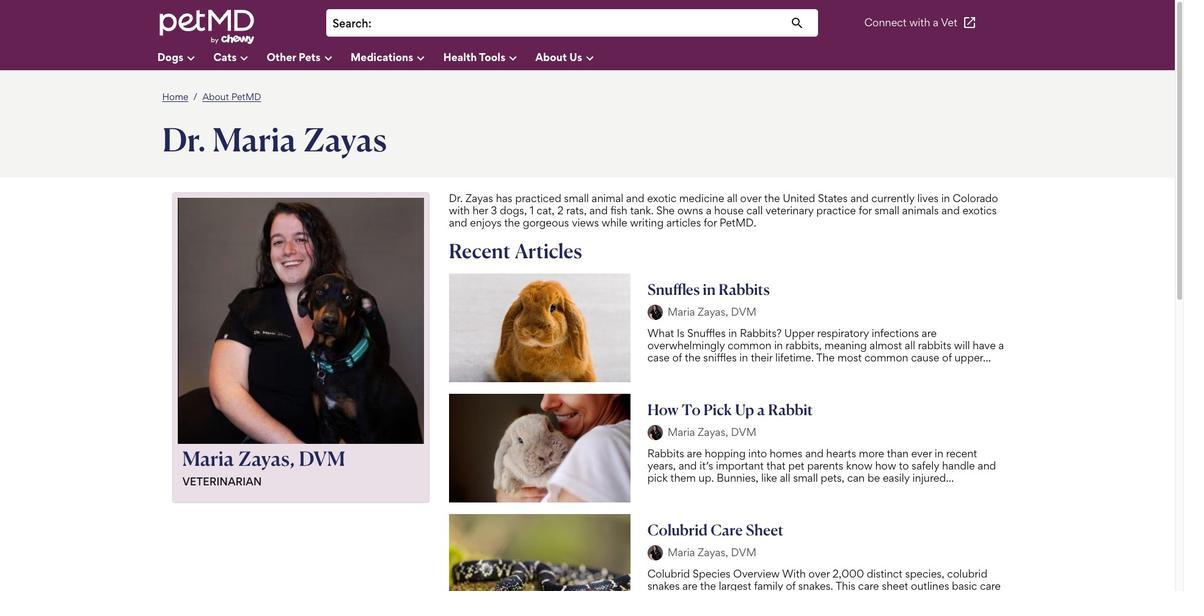 Task type: describe. For each thing, give the bounding box(es) containing it.
that
[[767, 459, 786, 472]]

the inside colubrid species overview with over 2,000 distinct species, colubrid snakes are the largest family of snakes. this care sheet outlines basic car
[[700, 580, 716, 592]]

dvm for snuffles in rabbits
[[731, 306, 757, 318]]

about petmd
[[202, 91, 261, 103]]

to
[[682, 401, 701, 419]]

the inside what is snuffles in rabbits? upper respiratory infections are overwhelmingly common in rabbits, meaning almost all rabbits will have a case of the sniffles in their lifetime. the most common cause of upper...
[[685, 351, 701, 364]]

and left it's
[[679, 459, 697, 472]]

rabbits are hopping into homes and hearts more than ever in recent years, and it's important that pet parents know how to safely handle and pick them up. bunnies, like all small pets, can be easily injured...
[[648, 447, 996, 484]]

currently
[[872, 192, 915, 205]]

overwhelmingly
[[648, 339, 725, 352]]

and left the her
[[449, 216, 467, 229]]

dogs
[[157, 50, 183, 63]]

maria inside maria zayas, dvm veterinarian
[[182, 447, 234, 471]]

zayas inside dr. zayas has practiced small animal and exotic medicine all over the united states and currently lives in colorado with her 3 dogs, 1 cat, 2 rats, and fish tank. she owns a house call veterinary practice for small animals and exotics and enjoys the gorgeous views while writing articles for petmd.
[[466, 192, 493, 205]]

0 horizontal spatial common
[[728, 339, 772, 352]]

articles
[[666, 216, 701, 229]]

maria zayas, dvm image
[[178, 198, 424, 444]]

are inside colubrid species overview with over 2,000 distinct species, colubrid snakes are the largest family of snakes. this care sheet outlines basic car
[[683, 580, 698, 592]]

in up sniffles on the bottom of the page
[[729, 327, 737, 340]]

infections
[[872, 327, 919, 340]]

maria for colubrid
[[668, 546, 695, 559]]

a right up
[[757, 401, 765, 419]]

all inside what is snuffles in rabbits? upper respiratory infections are overwhelmingly common in rabbits, meaning almost all rabbits will have a case of the sniffles in their lifetime. the most common cause of upper...
[[905, 339, 915, 352]]

maria zayas, dvm for in
[[668, 306, 757, 318]]

basic
[[952, 580, 977, 592]]

small inside "rabbits are hopping into homes and hearts more than ever in recent years, and it's important that pet parents know how to safely handle and pick them up. bunnies, like all small pets, can be easily injured..."
[[793, 472, 818, 484]]

rabbits
[[918, 339, 952, 352]]

sniffles
[[703, 351, 737, 364]]

sheet
[[746, 521, 784, 539]]

house
[[714, 204, 744, 217]]

in up overwhelmingly
[[703, 280, 716, 299]]

like
[[761, 472, 777, 484]]

have
[[973, 339, 996, 352]]

animal
[[592, 192, 624, 205]]

over inside colubrid species overview with over 2,000 distinct species, colubrid snakes are the largest family of snakes. this care sheet outlines basic car
[[809, 567, 830, 580]]

rabbits?
[[740, 327, 782, 340]]

the
[[816, 351, 835, 364]]

gorgeous
[[523, 216, 569, 229]]

in inside "rabbits are hopping into homes and hearts more than ever in recent years, and it's important that pet parents know how to safely handle and pick them up. bunnies, like all small pets, can be easily injured..."
[[935, 447, 944, 460]]

almost
[[870, 339, 902, 352]]

in right their
[[774, 339, 783, 352]]

views
[[572, 216, 599, 229]]

2 horizontal spatial small
[[875, 204, 900, 217]]

than
[[887, 447, 909, 460]]

medications button
[[351, 46, 443, 70]]

rabbits,
[[786, 339, 822, 352]]

snuffles in rabbits
[[648, 280, 770, 299]]

a inside button
[[933, 16, 939, 29]]

states
[[818, 192, 848, 205]]

home link
[[162, 91, 188, 103]]

colubrid for colubrid species overview with over 2,000 distinct species, colubrid snakes are the largest family of snakes. this care sheet outlines basic car
[[648, 567, 690, 580]]

exotic
[[647, 192, 677, 205]]

colubrid
[[947, 567, 988, 580]]

dr. maria zayas
[[162, 119, 387, 159]]

to
[[899, 459, 909, 472]]

lifetime.
[[775, 351, 814, 364]]

rabbit
[[768, 401, 813, 419]]

and right states
[[851, 192, 869, 205]]

and left "exotic"
[[626, 192, 645, 205]]

animals
[[902, 204, 939, 217]]

enjoys
[[470, 216, 502, 229]]

rabbits inside "rabbits are hopping into homes and hearts more than ever in recent years, and it's important that pet parents know how to safely handle and pick them up. bunnies, like all small pets, can be easily injured..."
[[648, 447, 684, 460]]

their
[[751, 351, 773, 364]]

rats,
[[566, 204, 587, 217]]

upper...
[[955, 351, 991, 364]]

species
[[693, 567, 731, 580]]

them
[[671, 472, 696, 484]]

safely
[[912, 459, 940, 472]]

by image
[[648, 545, 663, 561]]

pets,
[[821, 472, 845, 484]]

while
[[602, 216, 627, 229]]

3
[[491, 204, 497, 217]]

colubrid species overview with over 2,000 distinct species, colubrid snakes are the largest family of snakes. this care sheet outlines basic car
[[648, 567, 1001, 592]]

tank.
[[630, 204, 654, 217]]

2 horizontal spatial of
[[942, 351, 952, 364]]

the right the '3'
[[504, 216, 520, 229]]

2
[[557, 204, 564, 217]]

what is snuffles in rabbits? upper respiratory infections are overwhelmingly common in rabbits, meaning almost all rabbits will have a case of the sniffles in their lifetime. the most common cause of upper...
[[648, 327, 1004, 364]]

a inside dr. zayas has practiced small animal and exotic medicine all over the united states and currently lives in colorado with her 3 dogs, 1 cat, 2 rats, and fish tank. she owns a house call veterinary practice for small animals and exotics and enjoys the gorgeous views while writing articles for petmd.
[[706, 204, 712, 217]]

about us button
[[536, 46, 612, 70]]

this
[[836, 580, 856, 592]]

practice
[[817, 204, 856, 217]]

dr. for dr. zayas has practiced small animal and exotic medicine all over the united states and currently lives in colorado with her 3 dogs, 1 cat, 2 rats, and fish tank. she owns a house call veterinary practice for small animals and exotics and enjoys the gorgeous views while writing articles for petmd.
[[449, 192, 463, 205]]

health
[[443, 50, 477, 63]]

veterinarian
[[182, 475, 262, 488]]

easily
[[883, 472, 910, 484]]

is
[[677, 327, 685, 340]]

know
[[846, 459, 873, 472]]

medications
[[351, 50, 413, 63]]

0 vertical spatial snuffles
[[648, 280, 700, 299]]

hearts
[[826, 447, 856, 460]]

sheet
[[882, 580, 908, 592]]

pick
[[648, 472, 668, 484]]

and left fish
[[590, 204, 608, 217]]

about for about us
[[536, 50, 567, 63]]

petmd home image
[[157, 8, 255, 46]]

maria for how
[[668, 426, 695, 439]]

how
[[648, 401, 679, 419]]

the right "call"
[[764, 192, 780, 205]]

snakes.
[[798, 580, 833, 592]]

zayas, for snuffles
[[698, 306, 728, 318]]

with inside button
[[910, 16, 930, 29]]

cats
[[213, 50, 237, 63]]

of inside colubrid species overview with over 2,000 distinct species, colubrid snakes are the largest family of snakes. this care sheet outlines basic car
[[786, 580, 796, 592]]

other pets
[[267, 50, 321, 63]]

with inside dr. zayas has practiced small animal and exotic medicine all over the united states and currently lives in colorado with her 3 dogs, 1 cat, 2 rats, and fish tank. she owns a house call veterinary practice for small animals and exotics and enjoys the gorgeous views while writing articles for petmd.
[[449, 204, 470, 217]]

species,
[[905, 567, 945, 580]]

zayas, inside maria zayas, dvm veterinarian
[[238, 447, 295, 471]]

about for about petmd
[[202, 91, 229, 103]]

family
[[754, 580, 783, 592]]

practiced
[[515, 192, 561, 205]]



Task type: locate. For each thing, give the bounding box(es) containing it.
are inside "rabbits are hopping into homes and hearts more than ever in recent years, and it's important that pet parents know how to safely handle and pick them up. bunnies, like all small pets, can be easily injured..."
[[687, 447, 702, 460]]

2 by image from the top
[[648, 425, 663, 440]]

homes
[[770, 447, 803, 460]]

zayas, up "veterinarian"
[[238, 447, 295, 471]]

a left vet on the top
[[933, 16, 939, 29]]

all right almost
[[905, 339, 915, 352]]

1 horizontal spatial dr.
[[449, 192, 463, 205]]

by image up what
[[648, 305, 663, 320]]

1 vertical spatial over
[[809, 567, 830, 580]]

handle
[[942, 459, 975, 472]]

can
[[847, 472, 865, 484]]

colubrid up by image
[[648, 521, 708, 539]]

cat,
[[537, 204, 555, 217]]

dvm inside maria zayas, dvm veterinarian
[[299, 447, 345, 471]]

2 vertical spatial maria zayas, dvm
[[668, 546, 757, 559]]

1 horizontal spatial about
[[536, 50, 567, 63]]

maria down the 'petmd' on the top of the page
[[213, 119, 297, 159]]

0 vertical spatial about
[[536, 50, 567, 63]]

home
[[162, 91, 188, 103]]

2 vertical spatial all
[[780, 472, 791, 484]]

and
[[626, 192, 645, 205], [851, 192, 869, 205], [590, 204, 608, 217], [942, 204, 960, 217], [449, 216, 467, 229], [805, 447, 824, 460], [679, 459, 697, 472], [978, 459, 996, 472]]

1 horizontal spatial of
[[786, 580, 796, 592]]

dogs,
[[500, 204, 527, 217]]

over inside dr. zayas has practiced small animal and exotic medicine all over the united states and currently lives in colorado with her 3 dogs, 1 cat, 2 rats, and fish tank. she owns a house call veterinary practice for small animals and exotics and enjoys the gorgeous views while writing articles for petmd.
[[740, 192, 762, 205]]

0 horizontal spatial zayas
[[303, 119, 387, 159]]

the
[[764, 192, 780, 205], [504, 216, 520, 229], [685, 351, 701, 364], [700, 580, 716, 592]]

pets
[[299, 50, 321, 63]]

owns
[[678, 204, 703, 217]]

1 vertical spatial all
[[905, 339, 915, 352]]

1 horizontal spatial rabbits
[[719, 280, 770, 299]]

1 vertical spatial snuffles
[[687, 327, 726, 340]]

zayas, for colubrid
[[698, 546, 728, 559]]

0 vertical spatial dr.
[[162, 119, 206, 159]]

and right lives
[[942, 204, 960, 217]]

colubrid inside colubrid species overview with over 2,000 distinct species, colubrid snakes are the largest family of snakes. this care sheet outlines basic car
[[648, 567, 690, 580]]

petmd.
[[720, 216, 756, 229]]

1 horizontal spatial over
[[809, 567, 830, 580]]

zayas, down snuffles in rabbits
[[698, 306, 728, 318]]

0 horizontal spatial small
[[564, 192, 589, 205]]

1 by image from the top
[[648, 305, 663, 320]]

2 colubrid from the top
[[648, 567, 690, 580]]

overview
[[733, 567, 780, 580]]

the left sniffles on the bottom of the page
[[685, 351, 701, 364]]

maria for snuffles
[[668, 306, 695, 318]]

important
[[716, 459, 764, 472]]

meaning
[[825, 339, 867, 352]]

dr. down home link
[[162, 119, 206, 159]]

common down 'infections'
[[865, 351, 908, 364]]

maria up 'is'
[[668, 306, 695, 318]]

2 vertical spatial are
[[683, 580, 698, 592]]

1 vertical spatial with
[[449, 204, 470, 217]]

1 vertical spatial maria zayas, dvm
[[668, 426, 757, 439]]

0 horizontal spatial about
[[202, 91, 229, 103]]

has
[[496, 192, 513, 205]]

maria up "veterinarian"
[[182, 447, 234, 471]]

are inside what is snuffles in rabbits? upper respiratory infections are overwhelmingly common in rabbits, meaning almost all rabbits will have a case of the sniffles in their lifetime. the most common cause of upper...
[[922, 327, 937, 340]]

a right have
[[999, 339, 1004, 352]]

:
[[368, 16, 372, 31]]

upper
[[784, 327, 815, 340]]

search
[[333, 16, 368, 31]]

1 vertical spatial by image
[[648, 425, 663, 440]]

about
[[536, 50, 567, 63], [202, 91, 229, 103]]

a
[[933, 16, 939, 29], [706, 204, 712, 217], [999, 339, 1004, 352], [757, 401, 765, 419]]

1 vertical spatial colubrid
[[648, 567, 690, 580]]

medicine
[[679, 192, 724, 205]]

1 horizontal spatial with
[[910, 16, 930, 29]]

0 vertical spatial colubrid
[[648, 521, 708, 539]]

with
[[910, 16, 930, 29], [449, 204, 470, 217]]

by image
[[648, 305, 663, 320], [648, 425, 663, 440]]

snakes
[[648, 580, 680, 592]]

health tools
[[443, 50, 506, 63]]

maria zayas, dvm veterinarian
[[182, 447, 345, 488]]

0 horizontal spatial rabbits
[[648, 447, 684, 460]]

maria zayas, dvm up the species on the bottom of page
[[668, 546, 757, 559]]

0 vertical spatial zayas
[[303, 119, 387, 159]]

recent articles
[[449, 239, 582, 263]]

over right with
[[809, 567, 830, 580]]

articles
[[515, 239, 582, 263]]

zayas, down pick
[[698, 426, 728, 439]]

of left will
[[942, 351, 952, 364]]

in inside dr. zayas has practiced small animal and exotic medicine all over the united states and currently lives in colorado with her 3 dogs, 1 cat, 2 rats, and fish tank. she owns a house call veterinary practice for small animals and exotics and enjoys the gorgeous views while writing articles for petmd.
[[941, 192, 950, 205]]

colubrid down by image
[[648, 567, 690, 580]]

other pets button
[[267, 46, 351, 70]]

connect
[[864, 16, 907, 29]]

snuffles up 'is'
[[648, 280, 700, 299]]

rabbits up rabbits?
[[719, 280, 770, 299]]

over up petmd.
[[740, 192, 762, 205]]

about left the 'petmd' on the top of the page
[[202, 91, 229, 103]]

0 horizontal spatial all
[[727, 192, 738, 205]]

lives
[[918, 192, 939, 205]]

it's
[[700, 459, 713, 472]]

and right the recent
[[978, 459, 996, 472]]

0 horizontal spatial over
[[740, 192, 762, 205]]

are up cause
[[922, 327, 937, 340]]

petmd
[[231, 91, 261, 103]]

are right the snakes at the right bottom of page
[[683, 580, 698, 592]]

by image down how
[[648, 425, 663, 440]]

rabbits up pick
[[648, 447, 684, 460]]

cats button
[[213, 46, 267, 70]]

call
[[747, 204, 763, 217]]

small left pets,
[[793, 472, 818, 484]]

in right lives
[[941, 192, 950, 205]]

care
[[711, 521, 743, 539]]

maria zayas, dvm for care
[[668, 546, 757, 559]]

dr. left the her
[[449, 192, 463, 205]]

1 horizontal spatial common
[[865, 351, 908, 364]]

1 horizontal spatial all
[[780, 472, 791, 484]]

1 colubrid from the top
[[648, 521, 708, 539]]

maria right by image
[[668, 546, 695, 559]]

0 horizontal spatial for
[[704, 216, 717, 229]]

1 horizontal spatial for
[[859, 204, 872, 217]]

all inside "rabbits are hopping into homes and hearts more than ever in recent years, and it's important that pet parents know how to safely handle and pick them up. bunnies, like all small pets, can be easily injured..."
[[780, 472, 791, 484]]

for
[[859, 204, 872, 217], [704, 216, 717, 229]]

she
[[657, 204, 675, 217]]

a right owns
[[706, 204, 712, 217]]

small left animals
[[875, 204, 900, 217]]

over
[[740, 192, 762, 205], [809, 567, 830, 580]]

0 vertical spatial with
[[910, 16, 930, 29]]

about left us
[[536, 50, 567, 63]]

writing
[[630, 216, 664, 229]]

for right practice
[[859, 204, 872, 217]]

0 vertical spatial maria zayas, dvm
[[668, 306, 757, 318]]

3 maria zayas, dvm from the top
[[668, 546, 757, 559]]

maria zayas, dvm down snuffles in rabbits
[[668, 306, 757, 318]]

0 horizontal spatial with
[[449, 204, 470, 217]]

other
[[267, 50, 296, 63]]

2 horizontal spatial all
[[905, 339, 915, 352]]

0 vertical spatial are
[[922, 327, 937, 340]]

with left the her
[[449, 204, 470, 217]]

what
[[648, 327, 674, 340]]

of
[[672, 351, 682, 364], [942, 351, 952, 364], [786, 580, 796, 592]]

into
[[748, 447, 767, 460]]

all up petmd.
[[727, 192, 738, 205]]

0 horizontal spatial of
[[672, 351, 682, 364]]

search :
[[333, 16, 372, 31]]

1 horizontal spatial small
[[793, 472, 818, 484]]

about us
[[536, 50, 582, 63]]

recent
[[449, 239, 511, 263]]

a inside what is snuffles in rabbits? upper respiratory infections are overwhelmingly common in rabbits, meaning almost all rabbits will have a case of the sniffles in their lifetime. the most common cause of upper...
[[999, 339, 1004, 352]]

colorado
[[953, 192, 998, 205]]

snuffles
[[648, 280, 700, 299], [687, 327, 726, 340]]

connect with a vet button
[[864, 8, 977, 38]]

all
[[727, 192, 738, 205], [905, 339, 915, 352], [780, 472, 791, 484]]

dr. zayas has practiced small animal and exotic medicine all over the united states and currently lives in colorado with her 3 dogs, 1 cat, 2 rats, and fish tank. she owns a house call veterinary practice for small animals and exotics and enjoys the gorgeous views while writing articles for petmd.
[[449, 192, 998, 229]]

0 horizontal spatial dr.
[[162, 119, 206, 159]]

0 vertical spatial all
[[727, 192, 738, 205]]

snuffles inside what is snuffles in rabbits? upper respiratory infections are overwhelmingly common in rabbits, meaning almost all rabbits will have a case of the sniffles in their lifetime. the most common cause of upper...
[[687, 327, 726, 340]]

maria zayas, dvm for to
[[668, 426, 757, 439]]

dr. inside dr. zayas has practiced small animal and exotic medicine all over the united states and currently lives in colorado with her 3 dogs, 1 cat, 2 rats, and fish tank. she owns a house call veterinary practice for small animals and exotics and enjoys the gorgeous views while writing articles for petmd.
[[449, 192, 463, 205]]

will
[[954, 339, 970, 352]]

dvm for how to pick up a rabbit
[[731, 426, 757, 439]]

up
[[735, 401, 754, 419]]

bunnies,
[[717, 472, 759, 484]]

1 vertical spatial zayas
[[466, 192, 493, 205]]

vet
[[941, 16, 958, 29]]

more
[[859, 447, 884, 460]]

connect with a vet
[[864, 16, 958, 29]]

all right like
[[780, 472, 791, 484]]

1 vertical spatial rabbits
[[648, 447, 684, 460]]

common left lifetime.
[[728, 339, 772, 352]]

outlines
[[911, 580, 949, 592]]

are up them
[[687, 447, 702, 460]]

of right case
[[672, 351, 682, 364]]

by image for snuffles
[[648, 305, 663, 320]]

0 vertical spatial rabbits
[[719, 280, 770, 299]]

are
[[922, 327, 937, 340], [687, 447, 702, 460], [683, 580, 698, 592]]

fish
[[611, 204, 628, 217]]

colubrid care sheet
[[648, 521, 784, 539]]

largest
[[719, 580, 751, 592]]

0 vertical spatial over
[[740, 192, 762, 205]]

maria zayas, dvm down pick
[[668, 426, 757, 439]]

maria
[[213, 119, 297, 159], [668, 306, 695, 318], [668, 426, 695, 439], [182, 447, 234, 471], [668, 546, 695, 559]]

and right pet
[[805, 447, 824, 460]]

dvm for colubrid care sheet
[[731, 546, 757, 559]]

of right family
[[786, 580, 796, 592]]

exotics
[[963, 204, 997, 217]]

by image for how
[[648, 425, 663, 440]]

with left vet on the top
[[910, 16, 930, 29]]

snuffles right 'is'
[[687, 327, 726, 340]]

dr. for dr. maria zayas
[[162, 119, 206, 159]]

0 vertical spatial by image
[[648, 305, 663, 320]]

tools
[[479, 50, 506, 63]]

colubrid for colubrid care sheet
[[648, 521, 708, 539]]

2 maria zayas, dvm from the top
[[668, 426, 757, 439]]

zayas,
[[698, 306, 728, 318], [698, 426, 728, 439], [238, 447, 295, 471], [698, 546, 728, 559]]

1 vertical spatial about
[[202, 91, 229, 103]]

in left their
[[740, 351, 748, 364]]

respiratory
[[817, 327, 869, 340]]

small right 2
[[564, 192, 589, 205]]

how
[[875, 459, 896, 472]]

zayas, for how
[[698, 426, 728, 439]]

None text field
[[378, 15, 812, 32]]

health tools button
[[443, 46, 536, 70]]

1 vertical spatial dr.
[[449, 192, 463, 205]]

for right owns
[[704, 216, 717, 229]]

about inside "dropdown button"
[[536, 50, 567, 63]]

in
[[941, 192, 950, 205], [703, 280, 716, 299], [729, 327, 737, 340], [774, 339, 783, 352], [740, 351, 748, 364], [935, 447, 944, 460]]

1 maria zayas, dvm from the top
[[668, 306, 757, 318]]

veterinary
[[766, 204, 814, 217]]

most
[[838, 351, 862, 364]]

zayas, up the species on the bottom of page
[[698, 546, 728, 559]]

1 vertical spatial are
[[687, 447, 702, 460]]

in right ever
[[935, 447, 944, 460]]

maria down to on the right bottom of page
[[668, 426, 695, 439]]

hopping
[[705, 447, 746, 460]]

dr.
[[162, 119, 206, 159], [449, 192, 463, 205]]

distinct
[[867, 567, 903, 580]]

1 horizontal spatial zayas
[[466, 192, 493, 205]]

the left largest on the bottom of the page
[[700, 580, 716, 592]]

all inside dr. zayas has practiced small animal and exotic medicine all over the united states and currently lives in colorado with her 3 dogs, 1 cat, 2 rats, and fish tank. she owns a house call veterinary practice for small animals and exotics and enjoys the gorgeous views while writing articles for petmd.
[[727, 192, 738, 205]]



Task type: vqa. For each thing, say whether or not it's contained in the screenshot.
second Colubrid from the bottom
yes



